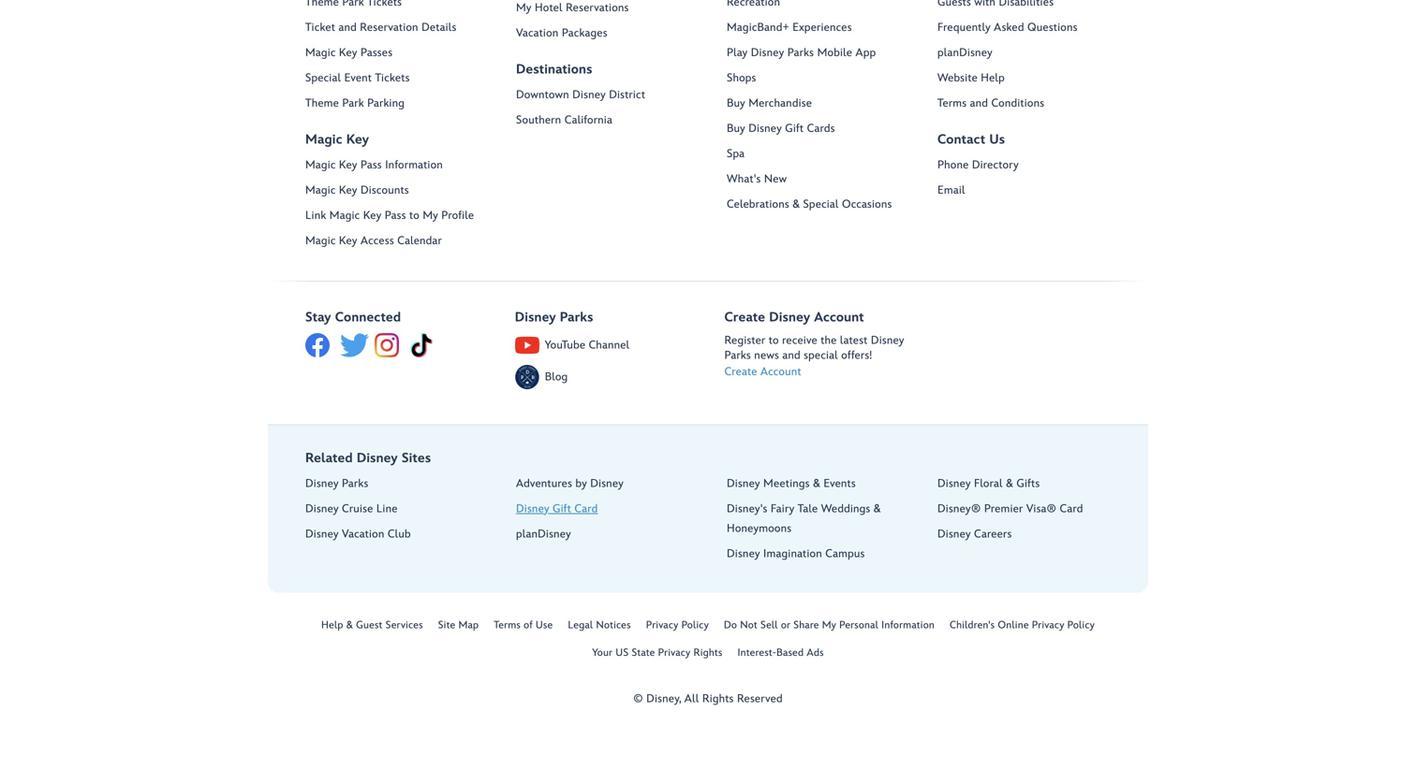 Task type: describe. For each thing, give the bounding box(es) containing it.
link magic key pass to my profile
[[305, 209, 474, 223]]

terms and conditions link
[[938, 94, 1120, 114]]

website
[[938, 72, 978, 85]]

disney inside destinations element
[[572, 89, 606, 102]]

theme park parking
[[305, 97, 405, 111]]

map
[[458, 620, 479, 633]]

hotel
[[535, 1, 563, 15]]

& inside disney floral & gifts link
[[1006, 478, 1013, 491]]

contact
[[938, 133, 986, 148]]

0 vertical spatial rights
[[694, 648, 723, 660]]

key for magic key pass information
[[339, 159, 357, 172]]

calendar
[[397, 235, 442, 248]]

interest-based ads link
[[738, 648, 824, 660]]

news
[[754, 349, 779, 363]]

disney down disney®
[[938, 528, 971, 542]]

vacation packages
[[516, 27, 608, 40]]

youtube channel image
[[515, 334, 539, 358]]

magicband+ experiences
[[727, 21, 852, 35]]

legal notices link
[[568, 620, 631, 633]]

do
[[724, 620, 737, 633]]

all
[[684, 693, 699, 707]]

experiences
[[793, 21, 852, 35]]

southern california
[[516, 114, 613, 127]]

special inside parks & tickets element
[[305, 72, 341, 85]]

use
[[536, 620, 553, 633]]

buy for buy merchandise
[[727, 97, 745, 111]]

1 vertical spatial rights
[[702, 693, 734, 707]]

stay connected element
[[305, 309, 515, 365]]

celebrations
[[727, 198, 789, 212]]

1 create from the top
[[724, 310, 765, 326]]

magicband+
[[727, 21, 789, 35]]

plandisney for frequently
[[938, 46, 993, 60]]

related
[[305, 451, 353, 467]]

disney up disney®
[[938, 478, 971, 491]]

terms and conditions
[[938, 97, 1045, 111]]

help & guest services link
[[321, 620, 423, 633]]

disney down the related
[[305, 478, 339, 491]]

spa link
[[727, 145, 909, 164]]

help element
[[938, 0, 1148, 114]]

new
[[764, 173, 787, 186]]

stay
[[305, 310, 331, 326]]

disney parks element
[[515, 309, 724, 395]]

email link
[[938, 181, 1120, 201]]

or
[[781, 620, 791, 633]]

children's
[[950, 620, 995, 633]]

magic key discounts link
[[305, 181, 488, 201]]

magic for magic key passes
[[305, 46, 336, 60]]

fairy
[[771, 503, 795, 517]]

key for magic key access calendar
[[339, 235, 357, 248]]

2 policy from the left
[[1067, 620, 1095, 633]]

disney imagination campus link
[[727, 545, 909, 565]]

website help link
[[938, 69, 1120, 89]]

disney®
[[938, 503, 981, 517]]

downtown disney district
[[516, 89, 645, 102]]

youtube channel
[[545, 339, 630, 353]]

disney® premier visa® card
[[938, 503, 1083, 517]]

magic key passes
[[305, 46, 393, 60]]

asked
[[994, 21, 1024, 35]]

1 vertical spatial account
[[760, 366, 801, 379]]

buy disney gift cards
[[727, 122, 835, 136]]

plandisney link for card
[[516, 525, 699, 545]]

stay connected
[[305, 310, 401, 326]]

information inside magic key element
[[385, 159, 443, 172]]

disney imagination campus
[[727, 548, 865, 561]]

gifts
[[1017, 478, 1040, 491]]

gift inside the things to do element
[[785, 122, 804, 136]]

link magic key pass to my profile link
[[305, 207, 488, 226]]

privacy right online
[[1032, 620, 1064, 633]]

share
[[794, 620, 819, 633]]

what's new link
[[727, 170, 909, 190]]

and inside create disney account register to receive the latest disney parks news and special offers! create account
[[782, 349, 801, 363]]

details
[[422, 21, 457, 35]]

your
[[592, 648, 613, 660]]

privacy policy link
[[646, 620, 709, 633]]

not
[[740, 620, 758, 633]]

special event tickets link
[[305, 69, 488, 89]]

create account link
[[724, 365, 912, 381]]

frequently
[[938, 21, 991, 35]]

connected
[[335, 310, 401, 326]]

1 vertical spatial information
[[882, 620, 935, 633]]

play disney parks mobile app link
[[727, 44, 909, 63]]

card inside 'disney gift card' link
[[575, 503, 598, 517]]

disney's fairy tale weddings & honeymoons link
[[727, 500, 909, 539]]

plandisney for disney
[[516, 528, 571, 542]]

disney gift card link
[[516, 500, 699, 520]]

celebrations & special occasions
[[727, 198, 892, 212]]

2 create from the top
[[724, 366, 757, 379]]

special
[[804, 349, 838, 363]]

contact us
[[938, 133, 1005, 148]]

california
[[564, 114, 613, 127]]

& inside celebrations & special occasions link
[[793, 198, 800, 212]]

frequently asked questions
[[938, 21, 1078, 35]]

terms of use link
[[494, 620, 553, 633]]

0 horizontal spatial help
[[321, 620, 343, 633]]

blog
[[545, 371, 568, 384]]

pass inside link magic key pass to my profile link
[[385, 209, 406, 223]]

reservations
[[566, 1, 629, 15]]

terms for terms and conditions
[[938, 97, 967, 111]]

magic key access calendar
[[305, 235, 442, 248]]

my hotel reservations
[[516, 1, 629, 15]]

1 horizontal spatial account
[[814, 310, 864, 326]]

weddings
[[821, 503, 870, 517]]

0 vertical spatial help
[[981, 72, 1005, 85]]

magic key pass information link
[[305, 156, 488, 176]]

vacation packages link
[[516, 24, 699, 44]]

disney up receive
[[769, 310, 810, 326]]

sites
[[402, 451, 431, 467]]

parks inside create disney account register to receive the latest disney parks news and special offers! create account
[[724, 349, 751, 363]]

magic key element
[[305, 156, 516, 251]]

offers!
[[841, 349, 872, 363]]

key up magic key access calendar in the left of the page
[[363, 209, 382, 223]]

premier
[[984, 503, 1023, 517]]

terms for terms of use
[[494, 620, 521, 633]]

parks & tickets element
[[305, 0, 516, 114]]

magic key passes link
[[305, 44, 488, 63]]

privacy down the 'privacy policy' link
[[658, 648, 691, 660]]

mobile
[[817, 46, 852, 60]]

my inside rooms reservations 'element'
[[516, 1, 532, 15]]

adventures
[[516, 478, 572, 491]]

district
[[609, 89, 645, 102]]

site map link
[[438, 620, 479, 633]]

to for key
[[409, 209, 420, 223]]

disney down adventures
[[516, 503, 549, 517]]

interest-based ads
[[738, 648, 824, 660]]

website help
[[938, 72, 1005, 85]]

instagram image
[[375, 334, 399, 358]]

visa®
[[1026, 503, 1057, 517]]

reservation
[[360, 21, 418, 35]]

blog image
[[515, 366, 539, 390]]

careers
[[974, 528, 1012, 542]]

frequently asked questions link
[[938, 18, 1120, 38]]

destinations element
[[516, 86, 727, 131]]

online
[[998, 620, 1029, 633]]



Task type: vqa. For each thing, say whether or not it's contained in the screenshot.


Task type: locate. For each thing, give the bounding box(es) containing it.
0 vertical spatial account
[[814, 310, 864, 326]]

key for magic key passes
[[339, 46, 357, 60]]

occasions
[[842, 198, 892, 212]]

privacy
[[646, 620, 678, 633], [1032, 620, 1064, 633], [658, 648, 691, 660]]

card down by at the bottom of page
[[575, 503, 598, 517]]

parks up youtube channel link
[[560, 310, 593, 326]]

privacy up your us state privacy rights link
[[646, 620, 678, 633]]

passes
[[361, 46, 393, 60]]

1 horizontal spatial terms
[[938, 97, 967, 111]]

tiktok image
[[409, 334, 434, 358]]

1 horizontal spatial help
[[981, 72, 1005, 85]]

1 vertical spatial buy
[[727, 122, 745, 136]]

0 vertical spatial vacation
[[516, 27, 559, 40]]

parking
[[367, 97, 405, 111]]

by
[[576, 478, 587, 491]]

1 horizontal spatial pass
[[385, 209, 406, 223]]

magic for magic key
[[305, 133, 342, 148]]

0 horizontal spatial card
[[575, 503, 598, 517]]

tale
[[798, 503, 818, 517]]

magic up link at the top left of the page
[[305, 184, 336, 198]]

parks down magicband+ experiences
[[787, 46, 814, 60]]

magic down "magic key discounts"
[[329, 209, 360, 223]]

disney down honeymoons
[[727, 548, 760, 561]]

disney up 'disney gift card' link
[[590, 478, 624, 491]]

policy right online
[[1067, 620, 1095, 633]]

receive
[[782, 334, 817, 348]]

terms left of
[[494, 620, 521, 633]]

ticket
[[305, 21, 335, 35]]

1 horizontal spatial and
[[782, 349, 801, 363]]

1 horizontal spatial disney parks
[[515, 310, 593, 326]]

magic down magic key
[[305, 159, 336, 172]]

key down magic key pass information
[[339, 184, 357, 198]]

gift down "adventures by disney"
[[553, 503, 571, 517]]

0 vertical spatial gift
[[785, 122, 804, 136]]

magicband+ experiences link
[[727, 18, 909, 38]]

facebook image
[[305, 334, 330, 358]]

key left access
[[339, 235, 357, 248]]

to up calendar
[[409, 209, 420, 223]]

disney down buy merchandise
[[749, 122, 782, 136]]

and for terms
[[970, 97, 988, 111]]

vacation down hotel
[[516, 27, 559, 40]]

disney up disney's
[[727, 478, 760, 491]]

disney parks down the related
[[305, 478, 369, 491]]

rights down privacy policy
[[694, 648, 723, 660]]

magic inside parks & tickets element
[[305, 46, 336, 60]]

create disney account element
[[724, 309, 934, 381]]

0 horizontal spatial policy
[[681, 620, 709, 633]]

disney left cruise
[[305, 503, 339, 517]]

parks inside the things to do element
[[787, 46, 814, 60]]

and inside 'link'
[[970, 97, 988, 111]]

magic down link at the top left of the page
[[305, 235, 336, 248]]

children's online privacy policy
[[950, 620, 1095, 633]]

disney right latest
[[871, 334, 904, 348]]

disney's
[[727, 503, 767, 517]]

1 horizontal spatial policy
[[1067, 620, 1095, 633]]

my for do not sell or share my personal information
[[822, 620, 836, 633]]

celebrations & special occasions link
[[727, 195, 909, 215]]

0 vertical spatial buy
[[727, 97, 745, 111]]

disney parks for disney parks link
[[305, 478, 369, 491]]

0 vertical spatial disney parks
[[515, 310, 593, 326]]

ticket and reservation details
[[305, 21, 457, 35]]

parks down register
[[724, 349, 751, 363]]

1 vertical spatial vacation
[[342, 528, 384, 542]]

cards
[[807, 122, 835, 136]]

and down receive
[[782, 349, 801, 363]]

buy inside buy merchandise link
[[727, 97, 745, 111]]

0 horizontal spatial information
[[385, 159, 443, 172]]

to inside magic key element
[[409, 209, 420, 223]]

related disney sites
[[305, 451, 431, 467]]

create
[[724, 310, 765, 326], [724, 366, 757, 379]]

vacation inside rooms reservations 'element'
[[516, 27, 559, 40]]

disney inside "link"
[[590, 478, 624, 491]]

1 vertical spatial create
[[724, 366, 757, 379]]

0 horizontal spatial vacation
[[342, 528, 384, 542]]

& left "guest"
[[346, 620, 353, 633]]

disney gift card
[[516, 503, 598, 517]]

key inside parks & tickets element
[[339, 46, 357, 60]]

channel
[[589, 339, 630, 353]]

0 vertical spatial pass
[[361, 159, 382, 172]]

disney floral & gifts
[[938, 478, 1040, 491]]

disney up youtube channel icon on the left top of the page
[[515, 310, 556, 326]]

disney parks for disney parks element
[[515, 310, 593, 326]]

1 vertical spatial my
[[423, 209, 438, 223]]

information up the magic key discounts link
[[385, 159, 443, 172]]

buy disney gift cards link
[[727, 119, 909, 139]]

0 vertical spatial plandisney
[[938, 46, 993, 60]]

and for ticket
[[339, 21, 357, 35]]

interest-
[[738, 648, 776, 660]]

to for account
[[769, 334, 779, 348]]

terms down website
[[938, 97, 967, 111]]

club
[[388, 528, 411, 542]]

1 horizontal spatial gift
[[785, 122, 804, 136]]

2 vertical spatial and
[[782, 349, 801, 363]]

policy
[[681, 620, 709, 633], [1067, 620, 1095, 633]]

policy left do
[[681, 620, 709, 633]]

plandisney down disney gift card
[[516, 528, 571, 542]]

1 vertical spatial help
[[321, 620, 343, 633]]

1 horizontal spatial special
[[803, 198, 839, 212]]

special up theme
[[305, 72, 341, 85]]

disney parks link
[[305, 475, 488, 495]]

plandisney
[[938, 46, 993, 60], [516, 528, 571, 542]]

1 horizontal spatial vacation
[[516, 27, 559, 40]]

pass inside magic key pass information link
[[361, 159, 382, 172]]

0 vertical spatial to
[[409, 209, 420, 223]]

0 vertical spatial plandisney link
[[938, 44, 1120, 63]]

0 horizontal spatial gift
[[553, 503, 571, 517]]

key up special event tickets
[[339, 46, 357, 60]]

1 vertical spatial to
[[769, 334, 779, 348]]

key up magic key pass information
[[346, 133, 369, 148]]

1 vertical spatial and
[[970, 97, 988, 111]]

0 vertical spatial terms
[[938, 97, 967, 111]]

my
[[516, 1, 532, 15], [423, 209, 438, 223], [822, 620, 836, 633]]

magic for magic key access calendar
[[305, 235, 336, 248]]

buy merchandise
[[727, 97, 812, 111]]

plandisney down frequently
[[938, 46, 993, 60]]

site
[[438, 620, 455, 633]]

site map
[[438, 620, 479, 633]]

buy merchandise link
[[727, 94, 909, 114]]

discounts
[[361, 184, 409, 198]]

us
[[989, 133, 1005, 148]]

terms of use
[[494, 620, 553, 633]]

card right visa®
[[1060, 503, 1083, 517]]

& down what's new link
[[793, 198, 800, 212]]

services
[[386, 620, 423, 633]]

0 horizontal spatial disney parks
[[305, 478, 369, 491]]

and down website help
[[970, 97, 988, 111]]

profile
[[441, 209, 474, 223]]

your us state privacy rights link
[[592, 648, 723, 660]]

questions
[[1027, 21, 1078, 35]]

guest
[[356, 620, 383, 633]]

0 vertical spatial special
[[305, 72, 341, 85]]

buy inside buy disney gift cards link
[[727, 122, 745, 136]]

magic down theme
[[305, 133, 342, 148]]

1 horizontal spatial my
[[516, 1, 532, 15]]

pass
[[361, 159, 382, 172], [385, 209, 406, 223]]

disney® premier visa® card link
[[938, 500, 1120, 520]]

theme park parking link
[[305, 94, 488, 114]]

shops
[[727, 72, 756, 85]]

directory
[[972, 159, 1019, 172]]

buy down shops at the top of the page
[[727, 97, 745, 111]]

adventures by disney
[[516, 478, 624, 491]]

disney down magicband+ in the top of the page
[[751, 46, 784, 60]]

theme
[[305, 97, 339, 111]]

plandisney link for questions
[[938, 44, 1120, 63]]

children's online privacy policy link
[[950, 620, 1095, 633]]

my left profile
[[423, 209, 438, 223]]

0 vertical spatial and
[[339, 21, 357, 35]]

1 card from the left
[[575, 503, 598, 517]]

plandisney link up website help link
[[938, 44, 1120, 63]]

my right share
[[822, 620, 836, 633]]

1 vertical spatial pass
[[385, 209, 406, 223]]

1 vertical spatial terms
[[494, 620, 521, 633]]

1 vertical spatial disney parks
[[305, 478, 369, 491]]

card inside disney® premier visa® card link
[[1060, 503, 1083, 517]]

parks
[[787, 46, 814, 60], [560, 310, 593, 326], [724, 349, 751, 363], [342, 478, 369, 491]]

vacation down cruise
[[342, 528, 384, 542]]

create up register
[[724, 310, 765, 326]]

my left hotel
[[516, 1, 532, 15]]

1 vertical spatial gift
[[553, 503, 571, 517]]

1 horizontal spatial information
[[882, 620, 935, 633]]

2 card from the left
[[1060, 503, 1083, 517]]

0 horizontal spatial and
[[339, 21, 357, 35]]

2 vertical spatial my
[[822, 620, 836, 633]]

2 horizontal spatial and
[[970, 97, 988, 111]]

terms inside 'link'
[[938, 97, 967, 111]]

pass down the magic key discounts link
[[385, 209, 406, 223]]

plandisney inside help element
[[938, 46, 993, 60]]

parks up cruise
[[342, 478, 369, 491]]

to inside create disney account register to receive the latest disney parks news and special offers! create account
[[769, 334, 779, 348]]

special inside the things to do element
[[803, 198, 839, 212]]

magic for magic key discounts
[[305, 184, 336, 198]]

rooms reservations element
[[516, 0, 727, 44]]

& left events
[[813, 478, 820, 491]]

plandisney link down 'disney gift card' link
[[516, 525, 699, 545]]

disney careers link
[[938, 525, 1120, 545]]

blog link
[[515, 366, 568, 390]]

and up magic key passes
[[339, 21, 357, 35]]

0 horizontal spatial special
[[305, 72, 341, 85]]

key for magic key discounts
[[339, 184, 357, 198]]

your us state privacy rights
[[592, 648, 723, 660]]

0 vertical spatial my
[[516, 1, 532, 15]]

my inside magic key element
[[423, 209, 438, 223]]

2 horizontal spatial my
[[822, 620, 836, 633]]

account down news
[[760, 366, 801, 379]]

to up news
[[769, 334, 779, 348]]

adventures by disney link
[[516, 475, 699, 495]]

floral
[[974, 478, 1003, 491]]

ads
[[807, 648, 824, 660]]

0 horizontal spatial account
[[760, 366, 801, 379]]

& left 'gifts'
[[1006, 478, 1013, 491]]

1 horizontal spatial plandisney link
[[938, 44, 1120, 63]]

packages
[[562, 27, 608, 40]]

disney down 'disney cruise line'
[[305, 528, 339, 542]]

0 horizontal spatial pass
[[361, 159, 382, 172]]

pass up discounts
[[361, 159, 382, 172]]

help up the terms and conditions
[[981, 72, 1005, 85]]

plandisney link
[[938, 44, 1120, 63], [516, 525, 699, 545]]

disney vacation club link
[[305, 525, 488, 545]]

0 vertical spatial create
[[724, 310, 765, 326]]

key for magic key
[[346, 133, 369, 148]]

buy up spa
[[727, 122, 745, 136]]

buy for buy disney gift cards
[[727, 122, 745, 136]]

1 horizontal spatial plandisney
[[938, 46, 993, 60]]

disney parks up the youtube
[[515, 310, 593, 326]]

1 vertical spatial special
[[803, 198, 839, 212]]

account up the at right top
[[814, 310, 864, 326]]

phone directory link
[[938, 156, 1120, 176]]

1 horizontal spatial card
[[1060, 503, 1083, 517]]

card
[[575, 503, 598, 517], [1060, 503, 1083, 517]]

rights
[[694, 648, 723, 660], [702, 693, 734, 707]]

park
[[342, 97, 364, 111]]

1 horizontal spatial to
[[769, 334, 779, 348]]

0 horizontal spatial to
[[409, 209, 420, 223]]

information right personal
[[882, 620, 935, 633]]

& inside disney's fairy tale weddings & honeymoons
[[874, 503, 881, 517]]

rights right all in the left bottom of the page
[[702, 693, 734, 707]]

& right weddings
[[874, 503, 881, 517]]

1 buy from the top
[[727, 97, 745, 111]]

special
[[305, 72, 341, 85], [803, 198, 839, 212]]

play
[[727, 46, 748, 60]]

disney up disney parks link
[[357, 451, 398, 467]]

merchandise
[[749, 97, 812, 111]]

1 vertical spatial plandisney link
[[516, 525, 699, 545]]

key up "magic key discounts"
[[339, 159, 357, 172]]

gift left the "cards"
[[785, 122, 804, 136]]

0 horizontal spatial my
[[423, 209, 438, 223]]

latest
[[840, 334, 868, 348]]

things to do element
[[727, 0, 938, 215]]

help left "guest"
[[321, 620, 343, 633]]

2 buy from the top
[[727, 122, 745, 136]]

& inside the disney meetings & events 'link'
[[813, 478, 820, 491]]

tickets
[[375, 72, 410, 85]]

legal
[[568, 620, 593, 633]]

create down news
[[724, 366, 757, 379]]

magic for magic key pass information
[[305, 159, 336, 172]]

imagination
[[763, 548, 822, 561]]

my for link magic key pass to my profile
[[423, 209, 438, 223]]

disney inside 'link'
[[727, 478, 760, 491]]

us
[[616, 648, 629, 660]]

contact us element
[[938, 156, 1148, 201]]

special down what's new link
[[803, 198, 839, 212]]

magic down ticket
[[305, 46, 336, 60]]

© disney, all rights reserved
[[633, 693, 783, 707]]

0 horizontal spatial plandisney
[[516, 528, 571, 542]]

terms
[[938, 97, 967, 111], [494, 620, 521, 633]]

help & guest services
[[321, 620, 423, 633]]

1 policy from the left
[[681, 620, 709, 633]]

southern california link
[[516, 111, 699, 131]]

1 vertical spatial plandisney
[[516, 528, 571, 542]]

0 horizontal spatial terms
[[494, 620, 521, 633]]

0 vertical spatial information
[[385, 159, 443, 172]]

and inside parks & tickets element
[[339, 21, 357, 35]]

0 horizontal spatial plandisney link
[[516, 525, 699, 545]]

conditions
[[991, 97, 1045, 111]]

twitter image
[[340, 334, 369, 358]]

disney up california
[[572, 89, 606, 102]]



